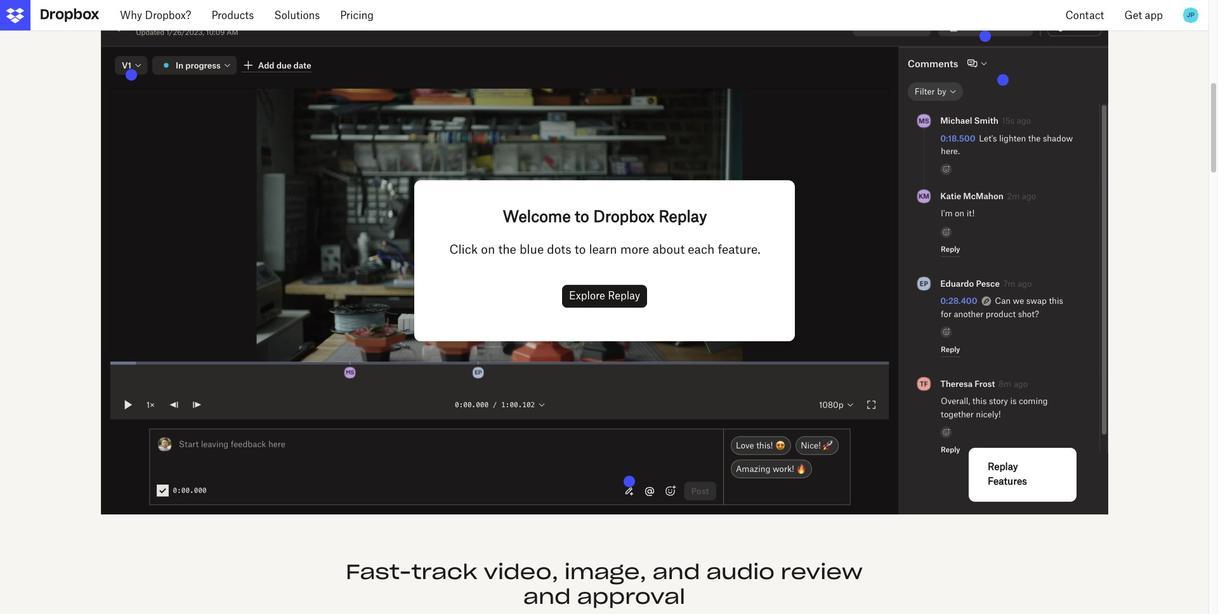 Task type: locate. For each thing, give the bounding box(es) containing it.
solutions
[[274, 9, 320, 22]]

and
[[653, 559, 700, 585], [523, 584, 571, 610]]

track
[[412, 559, 478, 585]]

audio
[[707, 559, 775, 585]]

pricing
[[340, 9, 374, 22]]

jp button
[[1181, 5, 1201, 25]]

approval
[[577, 584, 686, 610]]

get
[[1125, 9, 1143, 22]]

contact button
[[1056, 0, 1115, 30]]

app
[[1145, 9, 1163, 22]]

get app button
[[1115, 0, 1173, 30]]

pricing link
[[330, 0, 384, 30]]

contact
[[1066, 9, 1105, 22]]

image,
[[565, 559, 647, 585]]

0 horizontal spatial and
[[523, 584, 571, 610]]

1 horizontal spatial and
[[653, 559, 700, 585]]



Task type: vqa. For each thing, say whether or not it's contained in the screenshot.
ALWAYS
no



Task type: describe. For each thing, give the bounding box(es) containing it.
fast-
[[346, 559, 412, 585]]

why
[[120, 9, 142, 22]]

video,
[[484, 559, 559, 585]]

products
[[212, 9, 254, 22]]

get app
[[1125, 9, 1163, 22]]

why dropbox?
[[120, 9, 191, 22]]

dropbox?
[[145, 9, 191, 22]]

solutions button
[[264, 0, 330, 30]]

review
[[781, 559, 863, 585]]

products button
[[201, 0, 264, 30]]

jp
[[1187, 11, 1195, 19]]

why dropbox? button
[[110, 0, 201, 30]]

fast-track video, image, and audio review and approval
[[346, 559, 863, 610]]



